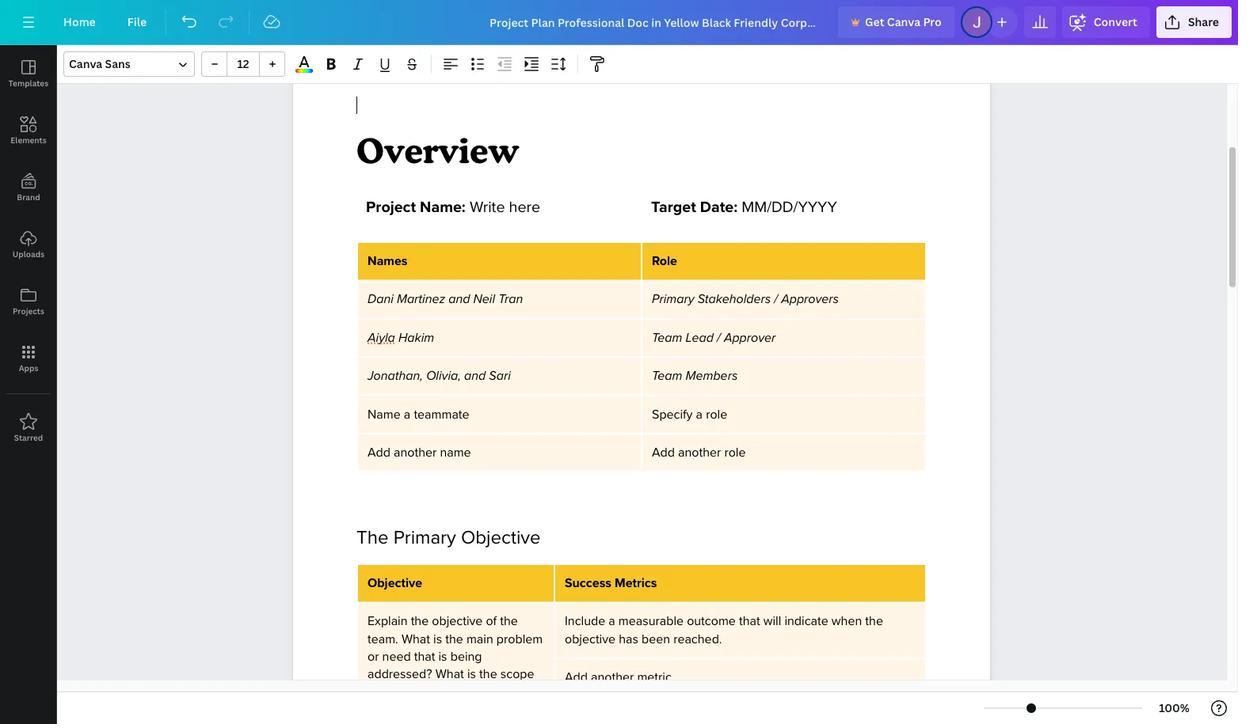 Task type: vqa. For each thing, say whether or not it's contained in the screenshot.
"Primary"
yes



Task type: describe. For each thing, give the bounding box(es) containing it.
projects button
[[0, 273, 57, 330]]

canva sans
[[69, 56, 131, 71]]

get
[[865, 14, 884, 29]]

home
[[63, 14, 96, 29]]

elements button
[[0, 102, 57, 159]]

primary
[[393, 526, 456, 549]]

100%
[[1159, 701, 1190, 716]]

pro
[[923, 14, 942, 29]]

file
[[127, 14, 147, 29]]

the
[[356, 526, 388, 549]]

canva sans button
[[63, 51, 195, 77]]

sans
[[105, 56, 131, 71]]

elements
[[11, 135, 47, 146]]

apps button
[[0, 330, 57, 387]]

canva inside button
[[887, 14, 920, 29]]

get canva pro button
[[838, 6, 954, 38]]

convert button
[[1062, 6, 1150, 38]]

uploads button
[[0, 216, 57, 273]]



Task type: locate. For each thing, give the bounding box(es) containing it.
canva left pro
[[887, 14, 920, 29]]

starred
[[14, 432, 43, 444]]

0 horizontal spatial canva
[[69, 56, 102, 71]]

get canva pro
[[865, 14, 942, 29]]

share
[[1188, 14, 1219, 29]]

file button
[[115, 6, 159, 38]]

canva inside dropdown button
[[69, 56, 102, 71]]

share button
[[1156, 6, 1232, 38]]

starred button
[[0, 400, 57, 457]]

group
[[201, 51, 285, 77]]

1 horizontal spatial canva
[[887, 14, 920, 29]]

0 vertical spatial canva
[[887, 14, 920, 29]]

templates
[[9, 78, 48, 89]]

uploads
[[13, 249, 44, 260]]

brand button
[[0, 159, 57, 216]]

side panel tab list
[[0, 45, 57, 457]]

the primary objective
[[356, 526, 541, 549]]

main menu bar
[[0, 0, 1238, 45]]

convert
[[1094, 14, 1137, 29]]

brand
[[17, 192, 40, 203]]

overview
[[356, 130, 519, 171]]

templates button
[[0, 45, 57, 102]]

canva
[[887, 14, 920, 29], [69, 56, 102, 71]]

canva left sans
[[69, 56, 102, 71]]

100% button
[[1149, 696, 1200, 722]]

apps
[[19, 363, 38, 374]]

Design title text field
[[477, 6, 832, 38]]

color range image
[[296, 69, 313, 73]]

1 vertical spatial canva
[[69, 56, 102, 71]]

home link
[[51, 6, 108, 38]]

projects
[[13, 306, 44, 317]]

objective
[[461, 526, 541, 549]]

– – number field
[[232, 56, 254, 71]]



